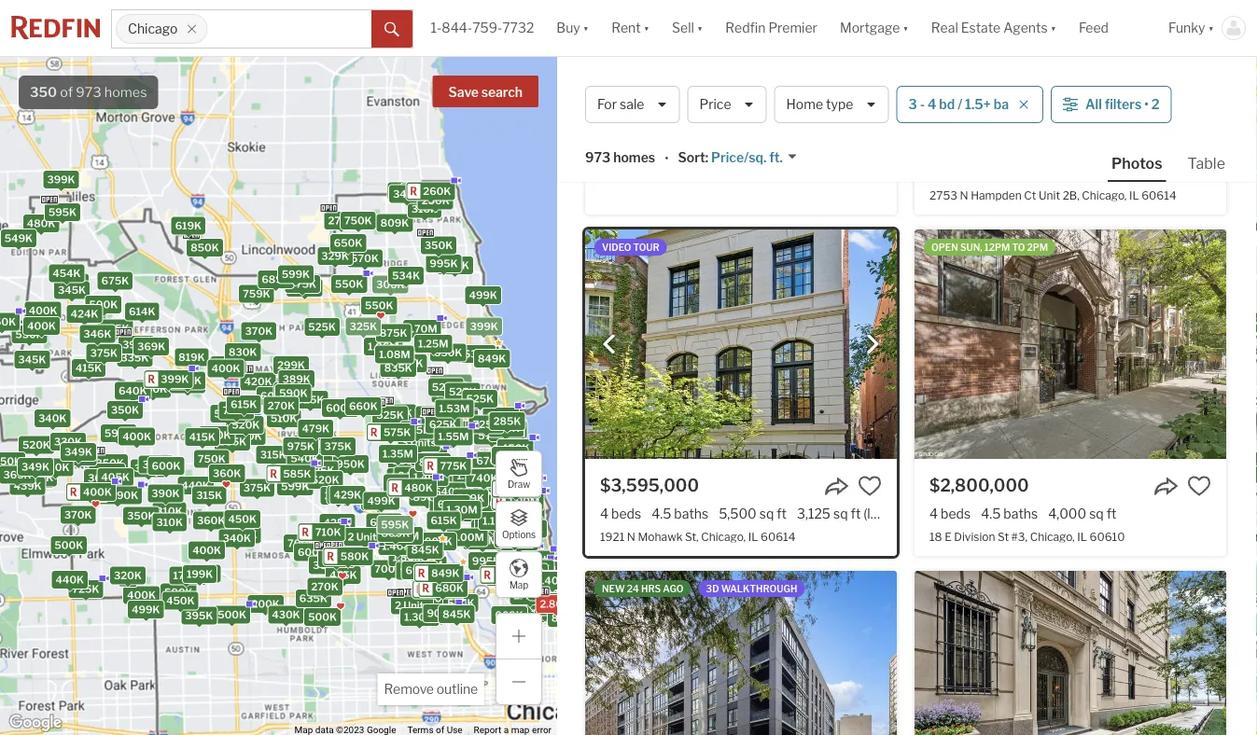 Task type: locate. For each thing, give the bounding box(es) containing it.
340k down 830k
[[214, 359, 242, 371]]

0 vertical spatial 370k
[[245, 325, 273, 338]]

next button image for $2,800,000
[[1193, 335, 1211, 354]]

:
[[705, 150, 708, 166]]

1.03m
[[525, 564, 556, 576], [497, 569, 528, 581]]

4 for 2,902 sq ft
[[929, 164, 938, 180]]

3 units down 815k
[[402, 437, 436, 449]]

sq right 2,902
[[1087, 164, 1101, 180]]

599k up '890k'
[[387, 477, 416, 489]]

1 horizontal spatial 625k
[[429, 418, 457, 430]]

485k up 1.75m
[[545, 574, 573, 586]]

3 ▾ from the left
[[697, 20, 703, 36]]

sq
[[1087, 164, 1101, 180], [759, 506, 774, 522], [833, 506, 848, 522], [1089, 506, 1104, 522]]

949k inside 949k 1.60m
[[549, 597, 577, 609]]

0 horizontal spatial 1.50m
[[457, 470, 488, 482]]

• for homes
[[665, 151, 669, 167]]

4 for 5,500 sq ft
[[600, 506, 609, 522]]

1 vertical spatial 530k
[[93, 467, 121, 479]]

949k 1.60m
[[549, 597, 590, 623]]

1 vertical spatial 635k
[[515, 523, 543, 535]]

449k
[[531, 604, 559, 617]]

2 479k from the top
[[302, 423, 330, 435]]

1 horizontal spatial 1.35m
[[450, 494, 481, 506]]

ft for 3,125 sq ft (lot)
[[851, 506, 861, 522]]

4 up 2753
[[929, 164, 938, 180]]

sq up 60610
[[1089, 506, 1104, 522]]

2
[[1151, 96, 1160, 112], [434, 377, 440, 389], [294, 458, 301, 470], [398, 470, 404, 482], [440, 479, 446, 491], [348, 531, 354, 543], [545, 594, 552, 606], [395, 600, 401, 612], [548, 606, 554, 618]]

325k up 1.06m
[[350, 320, 377, 333]]

429k
[[334, 489, 361, 501]]

600k up 950k
[[326, 402, 355, 414]]

0 horizontal spatial 485k
[[419, 409, 448, 421]]

chicago, il homes for sale
[[585, 75, 845, 100]]

0 horizontal spatial homes
[[104, 84, 147, 100]]

0 vertical spatial •
[[1144, 96, 1149, 112]]

4.00m
[[451, 531, 484, 544]]

405k
[[101, 471, 130, 483]]

mortgage ▾
[[840, 20, 909, 36]]

4.5 for $3,595,000
[[652, 506, 671, 522]]

2 vertical spatial 270k
[[311, 581, 339, 593]]

0 horizontal spatial 395k
[[134, 462, 162, 474]]

1 next button image from the left
[[863, 335, 882, 354]]

1 vertical spatial 1.30m
[[429, 584, 460, 596]]

0 vertical spatial 725k
[[473, 419, 500, 431]]

535k
[[214, 408, 242, 420], [219, 436, 247, 448]]

1 horizontal spatial 949k
[[549, 597, 577, 609]]

0 vertical spatial 1.70m
[[407, 323, 437, 335]]

0 horizontal spatial 1.53m
[[439, 402, 470, 415]]

395k right 405k
[[134, 462, 162, 474]]

ft for 4,000 sq ft
[[1107, 506, 1117, 522]]

photos button
[[1108, 153, 1184, 182]]

530k up 519k on the left
[[93, 467, 121, 479]]

0 horizontal spatial 949k
[[507, 581, 535, 593]]

1 ▾ from the left
[[583, 20, 589, 36]]

ft left the (lot)
[[851, 506, 861, 522]]

▾ for sell ▾
[[697, 20, 703, 36]]

3 units up 647k
[[460, 348, 495, 360]]

973
[[76, 84, 101, 100], [585, 150, 611, 166]]

photo of 2773 n hampden ct #304, chicago, il 60614 image
[[585, 571, 897, 735]]

640k
[[119, 385, 147, 397], [434, 486, 463, 498], [420, 584, 448, 596]]

2 vertical spatial 1.30m
[[404, 611, 435, 623]]

sq right 3,125
[[833, 506, 848, 522]]

2 favorite button checkbox from the left
[[1187, 474, 1211, 498]]

• inside 973 homes •
[[665, 151, 669, 167]]

favorite button image
[[1187, 474, 1211, 498]]

670k
[[476, 455, 504, 467]]

1 horizontal spatial 395k
[[185, 610, 213, 622]]

1.70m inside 1.75m 1.70m
[[556, 611, 587, 623]]

4 beds for $2,800,000
[[929, 506, 971, 522]]

▾ for buy ▾
[[583, 20, 589, 36]]

375k up 950k
[[324, 440, 352, 452]]

0 vertical spatial 340k
[[214, 359, 242, 371]]

search
[[481, 84, 523, 100]]

0 vertical spatial 535k
[[214, 408, 242, 420]]

635k up draw
[[499, 464, 527, 476]]

1 vertical spatial 995k
[[472, 555, 500, 568]]

ft up 60610
[[1107, 506, 1117, 522]]

870k
[[419, 456, 447, 468]]

4 inside button
[[928, 96, 936, 112]]

0 horizontal spatial 549k
[[4, 233, 33, 245]]

4.5 baths up the st
[[981, 506, 1038, 522]]

530k left 346k
[[15, 328, 44, 340]]

580k down '710k'
[[340, 551, 369, 563]]

540k down 749k
[[203, 429, 231, 442]]

1 vertical spatial 345k
[[58, 284, 86, 296]]

700k down 1.80m
[[375, 564, 403, 576]]

0 horizontal spatial 3 units
[[402, 437, 436, 449]]

625k down 899k
[[513, 579, 540, 591]]

ft for 5,500 sq ft
[[777, 506, 787, 522]]

2.80m
[[540, 598, 572, 610]]

759k
[[243, 288, 270, 300]]

redfin premier
[[725, 20, 817, 36]]

remove outline
[[384, 682, 478, 698]]

1 vertical spatial 550k
[[365, 300, 393, 312]]

519k
[[106, 489, 133, 501]]

1.08m
[[379, 349, 410, 361]]

1 horizontal spatial 1.53m
[[517, 563, 548, 575]]

1 horizontal spatial 570k
[[478, 430, 506, 442]]

900k
[[427, 608, 456, 620]]

remove 3 - 4 bd / 1.5+ ba image
[[1018, 99, 1029, 110]]

sq for 5,500
[[759, 506, 774, 522]]

0 vertical spatial 440k
[[181, 480, 210, 492]]

1 vertical spatial 485k
[[545, 574, 573, 586]]

sale
[[803, 75, 845, 100]]

4 beds
[[929, 164, 971, 180], [600, 506, 641, 522], [929, 506, 971, 522]]

0 vertical spatial 395k
[[134, 462, 162, 474]]

2 horizontal spatial 1.20m
[[556, 612, 587, 625]]

insights
[[1078, 81, 1135, 99]]

sell ▾ button
[[661, 0, 714, 56]]

1 favorite button checkbox from the left
[[858, 474, 882, 498]]

849k down 960k
[[431, 567, 460, 580]]

680k up 900k at the bottom left of the page
[[435, 582, 464, 594]]

• right filters
[[1144, 96, 1149, 112]]

walkthrough
[[721, 583, 797, 594]]

type
[[826, 96, 853, 112]]

0 vertical spatial 615k
[[231, 399, 257, 411]]

2 horizontal spatial 595k
[[381, 519, 409, 531]]

guide
[[1186, 81, 1225, 99]]

1 horizontal spatial favorite button checkbox
[[1187, 474, 1211, 498]]

1 horizontal spatial 520k
[[232, 419, 260, 431]]

1 vertical spatial 520k
[[22, 439, 50, 451]]

1-844-759-7732 link
[[431, 20, 534, 36]]

0 vertical spatial 775k
[[435, 388, 462, 400]]

1 vertical spatial 695k
[[538, 581, 566, 593]]

560k
[[391, 471, 419, 483]]

640k up 900k at the bottom left of the page
[[420, 584, 448, 596]]

▾ right the buy
[[583, 20, 589, 36]]

415k
[[75, 362, 102, 374], [189, 431, 215, 443]]

0 vertical spatial 850k
[[191, 242, 219, 254]]

0 vertical spatial 1.30m
[[446, 504, 477, 516]]

18 e division st #3, chicago, il 60610
[[929, 530, 1125, 543]]

previous button image
[[929, 335, 948, 354]]

400k up 405k
[[122, 431, 151, 443]]

340k
[[214, 359, 242, 371], [38, 413, 67, 425], [223, 533, 251, 545]]

973 down for
[[585, 150, 611, 166]]

to
[[1012, 242, 1025, 253]]

475k
[[289, 278, 316, 290], [102, 323, 129, 335], [330, 569, 357, 581]]

0 vertical spatial 325k
[[391, 185, 419, 197]]

1 horizontal spatial •
[[1144, 96, 1149, 112]]

2 units
[[434, 377, 468, 389], [294, 458, 329, 470], [398, 470, 432, 482], [440, 479, 474, 491], [348, 531, 382, 543], [545, 594, 580, 606], [395, 600, 429, 612], [548, 606, 582, 618]]

2 ▾ from the left
[[644, 20, 650, 36]]

n for 1921
[[627, 530, 635, 543]]

340k left '710k'
[[223, 533, 251, 545]]

1 479k from the top
[[302, 422, 330, 434]]

5 ▾ from the left
[[1050, 20, 1056, 36]]

2 next button image from the left
[[1193, 335, 1211, 354]]

640k down '335k' on the left of page
[[119, 385, 147, 397]]

1 vertical spatial 595k
[[104, 427, 133, 440]]

0 vertical spatial 849k
[[478, 353, 506, 365]]

845k
[[440, 507, 468, 519], [411, 544, 439, 556], [443, 609, 471, 621]]

0 horizontal spatial 375k
[[90, 347, 118, 359]]

675k
[[101, 275, 129, 287], [230, 528, 257, 541]]

3 down 815k
[[402, 437, 408, 449]]

320k
[[114, 570, 142, 582]]

sq for 2,902
[[1087, 164, 1101, 180]]

for
[[770, 75, 799, 100]]

850k
[[191, 242, 219, 254], [507, 457, 536, 470], [543, 604, 572, 616]]

ft for 2,902 sq ft
[[1104, 164, 1114, 180]]

650k down 815k
[[415, 451, 443, 464]]

2 horizontal spatial 345k
[[393, 188, 421, 200]]

1 vertical spatial 475k
[[102, 323, 129, 335]]

2 horizontal spatial 1.70m
[[556, 611, 587, 623]]

450k right 429k
[[365, 495, 393, 508]]

710k
[[315, 526, 341, 538]]

beds for $2,800,000
[[941, 506, 971, 522]]

890k
[[413, 491, 442, 504]]

999k
[[511, 519, 539, 531]]

division
[[954, 530, 995, 543]]

2 vertical spatial 850k
[[543, 604, 572, 616]]

1 horizontal spatial 1.70m
[[490, 564, 520, 577]]

None search field
[[207, 10, 371, 48]]

289k
[[22, 473, 50, 485]]

2.40m down 999k
[[499, 533, 531, 545]]

4 beds up e
[[929, 506, 971, 522]]

favorite button checkbox for $3,595,000
[[858, 474, 882, 498]]

375k
[[90, 347, 118, 359], [324, 440, 352, 452], [243, 482, 271, 494]]

550k down 749k
[[233, 430, 262, 443]]

749k
[[223, 404, 250, 417]]

1 horizontal spatial 973
[[585, 150, 611, 166]]

675k up 200k
[[230, 528, 257, 541]]

0 horizontal spatial 1.20m
[[433, 502, 464, 514]]

1.20m
[[433, 502, 464, 514], [513, 567, 544, 579], [556, 612, 587, 625]]

1 vertical spatial 845k
[[411, 544, 439, 556]]

0 vertical spatial 1.35m
[[383, 448, 413, 460]]

595k up 1.80m
[[381, 519, 409, 531]]

baths up ct
[[1004, 164, 1038, 180]]

315k down 510k
[[260, 449, 286, 461]]

270k
[[328, 214, 355, 227], [268, 400, 295, 412], [311, 581, 339, 593]]

849k up 285k
[[478, 353, 506, 365]]

sort
[[678, 150, 705, 166]]

270k up 510k
[[268, 400, 295, 412]]

home type
[[786, 96, 853, 112]]

hrs
[[641, 583, 661, 594]]

baths up st,
[[674, 506, 708, 522]]

395k down 199k
[[185, 610, 213, 622]]

1.35m
[[383, 448, 413, 460], [450, 494, 481, 506]]

-
[[920, 96, 925, 112]]

2b,
[[1063, 188, 1080, 202]]

1 horizontal spatial 725k
[[308, 464, 335, 476]]

0 vertical spatial 680k
[[297, 438, 326, 451]]

534k up 647k
[[464, 348, 492, 360]]

4.5 up the st
[[981, 506, 1001, 522]]

next button image
[[863, 335, 882, 354], [1193, 335, 1211, 354]]

il down 5,500 sq ft
[[748, 530, 758, 543]]

▾ right mortgage at the top right
[[903, 20, 909, 36]]

975k down 510k
[[287, 440, 315, 452]]

0 vertical spatial 425k
[[507, 460, 535, 473]]

860k
[[381, 527, 410, 540]]

1 vertical spatial 580k
[[164, 587, 193, 599]]

0 horizontal spatial 550k
[[233, 430, 262, 443]]

585k left 950k
[[283, 468, 311, 480]]

973 homes •
[[585, 150, 669, 167]]

1 vertical spatial •
[[665, 151, 669, 167]]

625k up '890k'
[[397, 475, 425, 487]]

60614 down 5,500 sq ft
[[761, 530, 796, 543]]

1 horizontal spatial 306k
[[487, 411, 515, 423]]

1 horizontal spatial 325k
[[391, 185, 419, 197]]

845k left 669k
[[443, 609, 471, 621]]

0 horizontal spatial 625k
[[397, 475, 425, 487]]

baths
[[1004, 164, 1038, 180], [674, 506, 708, 522], [1004, 506, 1038, 522]]

4 ▾ from the left
[[903, 20, 909, 36]]

market insights link
[[1024, 61, 1135, 102]]

60614
[[1141, 188, 1176, 202], [761, 530, 796, 543]]

• left the sort
[[665, 151, 669, 167]]

300k
[[313, 560, 341, 572]]

520k
[[232, 419, 260, 431], [22, 439, 50, 451], [311, 474, 339, 486]]

price
[[699, 96, 731, 112]]

340k up 330k
[[38, 413, 67, 425]]

750k down 860k
[[387, 541, 415, 553]]

map button
[[496, 552, 542, 598]]

6 ▾ from the left
[[1208, 20, 1214, 36]]

819k
[[179, 351, 205, 363]]

1 vertical spatial 675k
[[230, 528, 257, 541]]

homes right of
[[104, 84, 147, 100]]

3.60m
[[501, 551, 534, 563]]

570k
[[351, 252, 379, 264], [478, 430, 506, 442]]

feed
[[1079, 20, 1109, 36]]

new 24 hrs ago
[[602, 583, 684, 594]]

695k up 2.80m on the left bottom
[[538, 581, 566, 593]]

hampden
[[971, 188, 1022, 202]]

200k
[[251, 598, 280, 610]]

1 horizontal spatial next button image
[[1193, 335, 1211, 354]]

775k
[[435, 388, 462, 400], [440, 460, 467, 472]]

540k down 785k
[[496, 450, 524, 462]]

535k left 510k
[[214, 408, 242, 420]]

• inside "button"
[[1144, 96, 1149, 112]]

614k
[[129, 306, 155, 318]]

▾ right funky
[[1208, 20, 1214, 36]]

n right 1921
[[627, 530, 635, 543]]

beds up 1921
[[611, 506, 641, 522]]

0 vertical spatial 619k
[[175, 220, 202, 232]]

500k
[[441, 259, 469, 272], [89, 299, 118, 311], [494, 424, 523, 436], [64, 451, 93, 463], [55, 539, 83, 551], [218, 609, 246, 621], [308, 611, 337, 623]]

615k up 807k
[[431, 515, 457, 527]]

tour
[[633, 242, 659, 253]]

550k down 329k
[[335, 278, 363, 290]]

n for 2753
[[960, 188, 968, 202]]

chicago, down 2,902 sq ft at the right of the page
[[1082, 188, 1127, 202]]

1 vertical spatial 1.20m
[[513, 567, 544, 579]]

il left price
[[673, 75, 692, 100]]

homes down for sale button at the top
[[613, 150, 655, 166]]

outline
[[437, 682, 478, 698]]

475k down 924k
[[330, 569, 357, 581]]

360k
[[213, 468, 241, 480], [88, 472, 116, 484], [324, 490, 353, 502], [197, 515, 225, 527]]

2,902 sq ft
[[1048, 164, 1114, 180]]

7732
[[502, 20, 534, 36]]

1.85m
[[503, 536, 534, 548]]

remove chicago image
[[186, 23, 197, 35]]

1 vertical spatial 2.40m
[[514, 590, 546, 602]]

450k
[[501, 442, 530, 454], [365, 495, 393, 508], [228, 513, 257, 525], [166, 595, 195, 607]]

1 vertical spatial 973
[[585, 150, 611, 166]]

favorite button checkbox
[[858, 474, 882, 498], [1187, 474, 1211, 498]]

440k right 519k on the left
[[181, 480, 210, 492]]

0 vertical spatial 345k
[[393, 188, 421, 200]]

647k
[[447, 412, 474, 424]]

520k down 749k
[[232, 419, 260, 431]]

1 horizontal spatial 849k
[[478, 353, 506, 365]]

179k
[[173, 570, 199, 582]]

425k up 924k
[[323, 517, 351, 529]]

580k down 179k
[[164, 587, 193, 599]]

1.53m up 946k
[[517, 563, 548, 575]]

595k
[[48, 206, 77, 218], [104, 427, 133, 440], [381, 519, 409, 531]]



Task type: describe. For each thing, give the bounding box(es) containing it.
4.5 up hampden
[[981, 164, 1001, 180]]

1.10m down 925k
[[405, 599, 434, 611]]

$2,800,000
[[929, 475, 1029, 496]]

table button
[[1184, 153, 1229, 180]]

baths for $3,595,000
[[674, 506, 708, 522]]

599k left 1.18m
[[281, 480, 309, 493]]

1921 n mohawk st, chicago, il 60614
[[600, 530, 796, 543]]

feed button
[[1068, 0, 1157, 56]]

450k down 785k
[[501, 442, 530, 454]]

next button image for $3,595,000
[[863, 335, 882, 354]]

price/sq.
[[711, 150, 766, 166]]

1.10m up 1.75m
[[543, 577, 573, 589]]

sale
[[620, 96, 644, 112]]

0 horizontal spatial 680k
[[297, 438, 326, 451]]

photo of 1500 n lake shore dr unit 10c, chicago, il 60610 image
[[915, 571, 1226, 735]]

0 vertical spatial 520k
[[232, 419, 260, 431]]

350k left 865k
[[139, 383, 167, 395]]

real estate agents ▾ link
[[931, 0, 1056, 56]]

homes inside 973 homes •
[[613, 150, 655, 166]]

baths for $2,800,000
[[1004, 506, 1038, 522]]

4.5 baths for $3,595,000
[[652, 506, 708, 522]]

2 horizontal spatial 370k
[[489, 471, 516, 483]]

4,000 sq ft
[[1048, 506, 1117, 522]]

12pm
[[984, 242, 1010, 253]]

map region
[[0, 0, 595, 735]]

350k up 405k
[[96, 457, 124, 469]]

455k
[[16, 463, 45, 475]]

0 vertical spatial 549k
[[4, 233, 33, 245]]

360k up 199k
[[197, 515, 225, 527]]

700k down 819k
[[173, 378, 202, 390]]

0 vertical spatial 675k
[[101, 275, 129, 287]]

360k down 950k
[[324, 490, 353, 502]]

1 vertical spatial 60614
[[761, 530, 796, 543]]

0 horizontal spatial 995k
[[430, 257, 458, 270]]

1.75m
[[547, 591, 577, 603]]

favorite button image
[[858, 474, 882, 498]]

photo of 1921 n mohawk st, chicago, il 60614 image
[[585, 230, 897, 459]]

1 vertical spatial 315k
[[196, 490, 222, 502]]

660k
[[349, 400, 378, 413]]

options
[[502, 529, 536, 541]]

1 vertical spatial 270k
[[268, 400, 295, 412]]

365k
[[3, 469, 31, 481]]

260k
[[423, 185, 451, 197]]

google image
[[5, 711, 66, 735]]

0 vertical spatial 375k
[[90, 347, 118, 359]]

350k down 250k
[[425, 240, 453, 252]]

/
[[958, 96, 962, 112]]

350k down 330k
[[41, 462, 70, 474]]

1 horizontal spatial 540k
[[291, 453, 319, 465]]

2 vertical spatial 375k
[[243, 482, 271, 494]]

1 vertical spatial 306k
[[487, 411, 515, 423]]

il down the photos button
[[1129, 188, 1139, 202]]

redfin premier button
[[714, 0, 829, 56]]

430k
[[272, 609, 300, 621]]

photo of 18 e division st #3, chicago, il 60610 image
[[915, 230, 1226, 459]]

premier
[[768, 20, 817, 36]]

1.10m down the 846k
[[482, 515, 512, 527]]

market insights | city guide
[[1024, 81, 1225, 99]]

599k up 545k
[[282, 268, 310, 280]]

650k up 1.80m
[[370, 517, 398, 529]]

0 vertical spatial 2.40m
[[499, 533, 531, 545]]

2,902
[[1048, 164, 1084, 180]]

700k up 300k
[[287, 538, 316, 550]]

1 horizontal spatial 975k
[[523, 563, 550, 575]]

2753 n hampden ct unit 2b, chicago, il 60614
[[929, 188, 1176, 202]]

800k down 924k
[[322, 552, 351, 564]]

1.03m down 3.60m
[[497, 569, 528, 581]]

1.40m down 870k
[[413, 471, 445, 483]]

785k
[[493, 427, 520, 439]]

1.03m up 946k
[[525, 564, 556, 576]]

real
[[931, 20, 958, 36]]

submit search image
[[384, 22, 399, 37]]

600k up 300k
[[298, 546, 326, 559]]

2 vertical spatial 725k
[[72, 583, 99, 596]]

240k
[[57, 277, 85, 289]]

1-
[[431, 20, 442, 36]]

1 horizontal spatial 675k
[[230, 528, 257, 541]]

funky ▾
[[1168, 20, 1214, 36]]

0 horizontal spatial 615k
[[231, 399, 257, 411]]

0 vertical spatial 570k
[[351, 252, 379, 264]]

1 horizontal spatial 485k
[[545, 574, 573, 586]]

750k up 1.75m
[[545, 574, 573, 586]]

960k
[[412, 543, 441, 555]]

1 horizontal spatial 440k
[[181, 480, 210, 492]]

0 vertical spatial 270k
[[328, 214, 355, 227]]

0 horizontal spatial 540k
[[203, 429, 231, 442]]

home type button
[[774, 86, 889, 123]]

remove outline button
[[377, 674, 484, 706]]

350k down 1.06m
[[395, 357, 423, 370]]

924k
[[322, 539, 349, 551]]

0 horizontal spatial 325k
[[350, 320, 377, 333]]

2 inside "button"
[[1151, 96, 1160, 112]]

809k
[[380, 217, 409, 229]]

0 vertical spatial 534k
[[392, 270, 420, 282]]

city guide link
[[1153, 79, 1229, 102]]

0 vertical spatial 1.50m
[[457, 470, 488, 482]]

0 vertical spatial 695k
[[405, 565, 434, 577]]

400k down 320k
[[127, 589, 156, 601]]

4 beds for $3,595,000
[[600, 506, 641, 522]]

1 horizontal spatial 60614
[[1141, 188, 1176, 202]]

973 inside 973 homes •
[[585, 150, 611, 166]]

2 horizontal spatial 850k
[[543, 604, 572, 616]]

250k
[[422, 195, 450, 207]]

buy ▾ button
[[557, 0, 589, 56]]

$3,595,000
[[600, 475, 699, 496]]

400k down 830k
[[212, 362, 240, 375]]

real estate agents ▾ button
[[920, 0, 1068, 56]]

400k down the 240k
[[29, 305, 57, 317]]

600k up 510k
[[260, 390, 289, 402]]

beds up 2753
[[941, 164, 971, 180]]

700k up 815k
[[384, 407, 412, 420]]

830k
[[229, 346, 257, 358]]

0 vertical spatial 485k
[[419, 409, 448, 421]]

1.18m
[[331, 489, 360, 501]]

350k down 519k on the left
[[127, 510, 155, 522]]

sell ▾
[[672, 20, 703, 36]]

1 horizontal spatial 595k
[[104, 427, 133, 440]]

2 vertical spatial 635k
[[299, 593, 327, 605]]

2 horizontal spatial 475k
[[330, 569, 357, 581]]

650k up 329k
[[334, 237, 362, 249]]

ad region
[[601, 0, 881, 178]]

1 vertical spatial 1.35m
[[450, 494, 481, 506]]

2 horizontal spatial 625k
[[513, 579, 540, 591]]

1 horizontal spatial 1.50m
[[502, 494, 533, 507]]

600k up 685k at left bottom
[[506, 454, 535, 466]]

0 horizontal spatial 1.70m
[[407, 323, 437, 335]]

400k up 199k
[[192, 545, 221, 557]]

439k
[[14, 480, 42, 492]]

4 beds up 2753
[[929, 164, 971, 180]]

360k up 519k on the left
[[88, 472, 116, 484]]

• for filters
[[1144, 96, 1149, 112]]

1 horizontal spatial 615k
[[431, 515, 457, 527]]

750k down 749k
[[198, 453, 226, 465]]

▾ for mortgage ▾
[[903, 20, 909, 36]]

2 vertical spatial 425k
[[323, 517, 351, 529]]

buy
[[557, 20, 580, 36]]

4.5 baths up hampden
[[981, 164, 1038, 180]]

1 vertical spatial 625k
[[397, 475, 425, 487]]

sq for 4,000
[[1089, 506, 1104, 522]]

1 horizontal spatial 370k
[[245, 325, 273, 338]]

1 horizontal spatial 530k
[[93, 467, 121, 479]]

2 horizontal spatial 550k
[[365, 300, 393, 312]]

all
[[1085, 96, 1102, 112]]

750k up 1.90m
[[509, 483, 537, 495]]

market
[[1024, 81, 1075, 99]]

1 horizontal spatial 695k
[[538, 581, 566, 593]]

chicago, down 5,500
[[701, 530, 746, 543]]

sun,
[[960, 242, 982, 253]]

e
[[945, 530, 952, 543]]

4.5 baths for $2,800,000
[[981, 506, 1038, 522]]

3d
[[706, 583, 719, 594]]

home
[[786, 96, 823, 112]]

1 horizontal spatial 415k
[[189, 431, 215, 443]]

1 vertical spatial 535k
[[219, 436, 247, 448]]

650k right 1.08m
[[434, 347, 462, 359]]

2 vertical spatial 595k
[[381, 519, 409, 531]]

545k
[[290, 282, 319, 294]]

3 inside button
[[908, 96, 917, 112]]

rent ▾ button
[[600, 0, 661, 56]]

679k
[[478, 446, 506, 458]]

price/sq. ft. button
[[708, 149, 798, 167]]

0 vertical spatial 640k
[[119, 385, 147, 397]]

price/sq. ft.
[[711, 150, 783, 166]]

925k
[[400, 565, 428, 577]]

1 horizontal spatial 680k
[[435, 582, 464, 594]]

0 horizontal spatial 420k
[[244, 376, 272, 388]]

1.75m 1.70m
[[547, 591, 587, 623]]

1 horizontal spatial 850k
[[507, 457, 536, 470]]

1.00m
[[411, 559, 443, 571]]

1 vertical spatial 1.53m
[[517, 563, 548, 575]]

0 vertical spatial 625k
[[429, 418, 457, 430]]

chicago, down rent ▾ button
[[585, 75, 669, 100]]

▾ for funky ▾
[[1208, 20, 1214, 36]]

0 vertical spatial 3 units
[[460, 348, 495, 360]]

3 - 4 bd / 1.5+ ba button
[[896, 86, 1043, 123]]

1 vertical spatial 534k
[[464, 348, 492, 360]]

0 vertical spatial 315k
[[260, 449, 286, 461]]

video tour
[[602, 242, 659, 253]]

1 horizontal spatial 1.20m
[[513, 567, 544, 579]]

1 horizontal spatial 349k
[[64, 446, 92, 458]]

photo of 2753 n hampden ct unit 2b, chicago, il 60614 image
[[915, 0, 1226, 118]]

2 horizontal spatial 520k
[[311, 474, 339, 486]]

0 horizontal spatial 530k
[[15, 328, 44, 340]]

800k down 960k
[[398, 561, 427, 573]]

1 vertical spatial 775k
[[440, 460, 467, 472]]

400k left the 424k
[[27, 320, 56, 332]]

950k
[[336, 458, 365, 470]]

3,125
[[797, 506, 831, 522]]

730k
[[479, 517, 506, 529]]

585k up 1.90m
[[509, 471, 537, 483]]

0 vertical spatial homes
[[104, 84, 147, 100]]

beds for $3,595,000
[[611, 506, 641, 522]]

700k down 860k
[[374, 563, 403, 575]]

424k
[[71, 308, 98, 320]]

rent ▾
[[611, 20, 650, 36]]

600k up 4.00m
[[438, 499, 466, 511]]

buy ▾
[[557, 20, 589, 36]]

285k
[[493, 415, 521, 427]]

0 horizontal spatial 1.35m
[[383, 448, 413, 460]]

1.40m down 860k
[[382, 540, 413, 552]]

1.40m down 670k in the left bottom of the page
[[475, 472, 506, 484]]

buy ▾ button
[[545, 0, 600, 56]]

350k down '335k' on the left of page
[[111, 404, 139, 416]]

350
[[30, 84, 57, 100]]

2 horizontal spatial 1.50m
[[539, 595, 571, 607]]

2 vertical spatial 345k
[[18, 354, 46, 366]]

1 vertical spatial 375k
[[324, 440, 352, 452]]

949k for 949k
[[507, 581, 535, 593]]

450k up 200k
[[228, 513, 257, 525]]

1 horizontal spatial 390k
[[151, 488, 180, 500]]

bd
[[939, 96, 955, 112]]

4.5 for $2,800,000
[[981, 506, 1001, 522]]

450k down 179k
[[166, 595, 195, 607]]

800k down 1.00m
[[427, 608, 455, 620]]

1.07m
[[508, 570, 538, 583]]

0 horizontal spatial 849k
[[431, 567, 460, 580]]

0 vertical spatial 306k
[[376, 279, 405, 291]]

335k
[[121, 352, 149, 364]]

il down "4,000 sq ft"
[[1077, 530, 1087, 543]]

0 vertical spatial 635k
[[499, 464, 527, 476]]

600k right 405k
[[152, 460, 181, 472]]

350 of 973 homes
[[30, 84, 147, 100]]

▾ for rent ▾
[[644, 20, 650, 36]]

0 vertical spatial 973
[[76, 84, 101, 100]]

0 vertical spatial 580k
[[340, 551, 369, 563]]

0 vertical spatial 975k
[[287, 440, 315, 452]]

chicago, down 4,000
[[1030, 530, 1075, 543]]

2 vertical spatial 315k
[[191, 568, 217, 580]]

0 horizontal spatial 475k
[[102, 323, 129, 335]]

400k down 405k
[[83, 486, 112, 499]]

0 horizontal spatial 595k
[[48, 206, 77, 218]]

585k up 560k
[[392, 455, 420, 467]]

4 for 4,000 sq ft
[[929, 506, 938, 522]]

1921
[[600, 530, 625, 543]]

360k down 749k
[[213, 468, 241, 480]]

750k left the 809k
[[344, 215, 372, 227]]

all filters • 2 button
[[1051, 86, 1172, 123]]

1.40m down 899k
[[537, 575, 568, 587]]

0 horizontal spatial 3
[[402, 437, 408, 449]]

2 horizontal spatial 725k
[[473, 419, 500, 431]]

sq for 3,125
[[833, 506, 848, 522]]

946k
[[517, 580, 545, 592]]

585k up 1.07m
[[522, 554, 551, 566]]

previous button image
[[600, 335, 619, 354]]

1.40m up 1.80m
[[388, 530, 419, 542]]

1.40m down 3.60m
[[489, 571, 521, 583]]

1 horizontal spatial 3
[[460, 348, 467, 360]]

299k
[[277, 359, 305, 371]]

1 vertical spatial 440k
[[56, 574, 84, 586]]

600k down 924k
[[334, 552, 363, 564]]

#3,
[[1011, 530, 1028, 543]]

949k for 949k 1.60m
[[549, 597, 577, 609]]

2pm
[[1027, 242, 1048, 253]]

1 horizontal spatial 549k
[[277, 385, 306, 397]]

650k up 900k at the bottom left of the page
[[421, 592, 449, 605]]

2 vertical spatial 370k
[[64, 509, 92, 521]]

remove
[[384, 682, 434, 698]]

2 horizontal spatial 540k
[[496, 450, 524, 462]]

price button
[[687, 86, 767, 123]]

1.10m right 815k
[[432, 423, 461, 435]]

2.53m
[[544, 582, 576, 594]]

1.90m
[[508, 496, 540, 508]]

estate
[[961, 20, 1001, 36]]

835k
[[384, 362, 412, 374]]

0 vertical spatial 550k
[[335, 278, 363, 290]]

favorite button checkbox for $2,800,000
[[1187, 474, 1211, 498]]

599k up 2.80m on the left bottom
[[545, 581, 573, 593]]

0 horizontal spatial 415k
[[75, 362, 102, 374]]



Task type: vqa. For each thing, say whether or not it's contained in the screenshot.
Dallas Dallas, GA, USA
no



